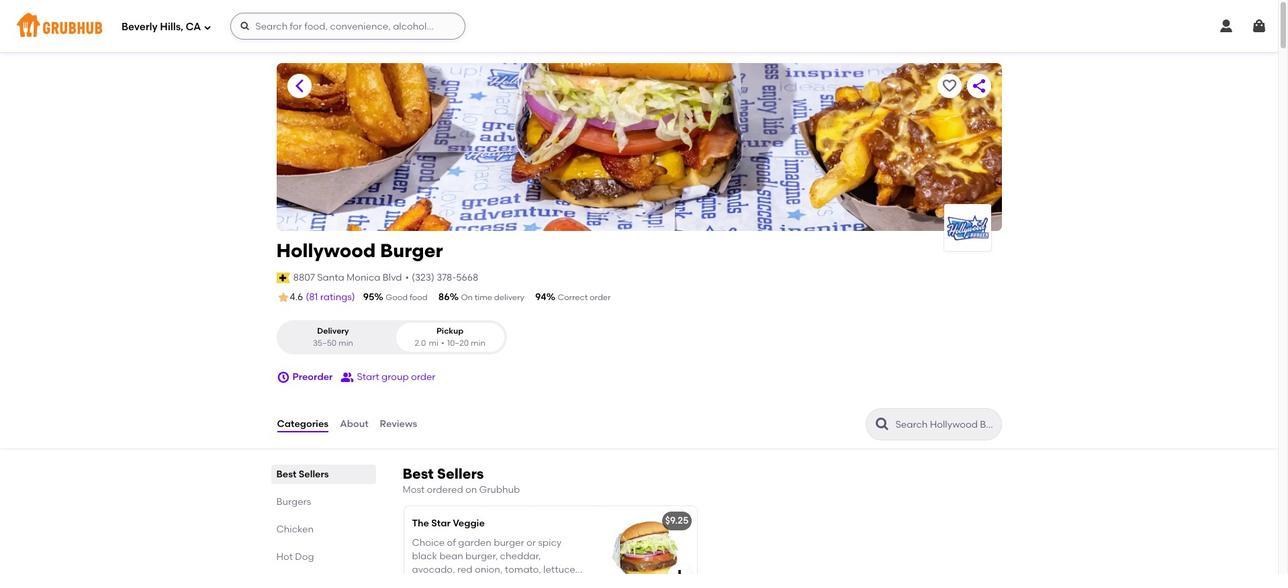 Task type: describe. For each thing, give the bounding box(es) containing it.
santa
[[317, 272, 344, 283]]

best sellers most ordered on grubhub
[[403, 466, 520, 496]]

best sellers
[[276, 469, 329, 480]]

hills,
[[160, 21, 183, 33]]

or
[[527, 537, 536, 549]]

Search Hollywood Burger  search field
[[895, 419, 997, 431]]

search icon image
[[874, 417, 890, 433]]

caret left icon image
[[291, 78, 307, 94]]

burgers
[[276, 497, 311, 508]]

5668
[[456, 272, 479, 283]]

most
[[403, 484, 425, 496]]

0 vertical spatial order
[[590, 293, 611, 302]]

(81 ratings)
[[306, 292, 355, 303]]

veggie
[[453, 518, 485, 530]]

share icon image
[[971, 78, 987, 94]]

main navigation navigation
[[0, 0, 1278, 52]]

hot
[[276, 552, 293, 563]]

the
[[412, 518, 429, 530]]

tomato,
[[505, 564, 541, 574]]

86
[[438, 292, 450, 303]]

about button
[[339, 400, 369, 449]]

subscription pass image
[[276, 273, 290, 283]]

• (323) 378-5668
[[405, 272, 479, 283]]

2.0
[[415, 338, 426, 348]]

option group containing delivery 35–50 min
[[276, 321, 507, 355]]

grubhub
[[479, 484, 520, 496]]

choice of garden burger or spicy black bean burger, cheddar, avocado, red onion, tomato, lettu
[[412, 537, 576, 574]]

save this restaurant button
[[938, 74, 962, 98]]

8807
[[293, 272, 315, 283]]

hollywood
[[276, 239, 376, 262]]

correct
[[558, 293, 588, 302]]

best for best sellers most ordered on grubhub
[[403, 466, 434, 482]]

8807 santa monica blvd button
[[293, 271, 403, 286]]

best for best sellers
[[276, 469, 297, 480]]

star icon image
[[276, 291, 290, 304]]

on
[[461, 293, 473, 302]]

about
[[340, 418, 369, 430]]

star
[[432, 518, 451, 530]]

svg image inside preorder button
[[276, 371, 290, 384]]

ordered
[[427, 484, 463, 496]]

correct order
[[558, 293, 611, 302]]

ratings)
[[320, 292, 355, 303]]

reviews
[[380, 418, 417, 430]]

people icon image
[[341, 371, 354, 384]]

pickup 2.0 mi • 10–20 min
[[415, 327, 486, 348]]

ca
[[186, 21, 201, 33]]

delivery
[[317, 327, 349, 336]]

35–50
[[313, 338, 337, 348]]

the star veggie
[[412, 518, 485, 530]]

(323) 378-5668 button
[[412, 271, 479, 285]]

onion,
[[475, 564, 503, 574]]

of
[[447, 537, 456, 549]]

garden
[[458, 537, 492, 549]]

red
[[457, 564, 473, 574]]



Task type: vqa. For each thing, say whether or not it's contained in the screenshot.


Task type: locate. For each thing, give the bounding box(es) containing it.
order right correct
[[590, 293, 611, 302]]

food
[[410, 293, 428, 302]]

svg image down $9.25
[[671, 569, 688, 574]]

min inside "pickup 2.0 mi • 10–20 min"
[[471, 338, 486, 348]]

8807 santa monica blvd
[[293, 272, 402, 283]]

sellers for best sellers
[[299, 469, 329, 480]]

categories button
[[276, 400, 329, 449]]

start group order
[[357, 371, 436, 383]]

svg image
[[1219, 18, 1235, 34], [1252, 18, 1268, 34], [240, 21, 251, 32], [204, 23, 212, 31]]

hollywood burger
[[276, 239, 443, 262]]

good
[[386, 293, 408, 302]]

0 vertical spatial •
[[405, 272, 409, 283]]

the star veggie image
[[596, 507, 697, 574]]

min
[[339, 338, 353, 348], [471, 338, 486, 348]]

pickup
[[437, 327, 464, 336]]

dog
[[295, 552, 314, 563]]

sellers up "on"
[[437, 466, 484, 482]]

1 horizontal spatial •
[[441, 338, 444, 348]]

1 horizontal spatial min
[[471, 338, 486, 348]]

1 horizontal spatial svg image
[[671, 569, 688, 574]]

time
[[475, 293, 492, 302]]

$9.25
[[665, 516, 689, 527]]

best up burgers
[[276, 469, 297, 480]]

1 min from the left
[[339, 338, 353, 348]]

bean
[[440, 551, 463, 562]]

95
[[363, 292, 374, 303]]

sellers
[[437, 466, 484, 482], [299, 469, 329, 480]]

sellers up burgers tab
[[299, 469, 329, 480]]

0 vertical spatial svg image
[[276, 371, 290, 384]]

on
[[466, 484, 477, 496]]

start group order button
[[341, 366, 436, 390]]

blvd
[[383, 272, 402, 283]]

burger
[[494, 537, 524, 549]]

group
[[382, 371, 409, 383]]

1 horizontal spatial order
[[590, 293, 611, 302]]

cheddar,
[[500, 551, 541, 562]]

preorder button
[[276, 366, 333, 390]]

10–20
[[447, 338, 469, 348]]

chicken
[[276, 524, 314, 535]]

best inside tab
[[276, 469, 297, 480]]

svg image left preorder
[[276, 371, 290, 384]]

378-
[[437, 272, 456, 283]]

hot dog
[[276, 552, 314, 563]]

burger,
[[466, 551, 498, 562]]

1 horizontal spatial sellers
[[437, 466, 484, 482]]

option group
[[276, 321, 507, 355]]

0 horizontal spatial best
[[276, 469, 297, 480]]

reviews button
[[379, 400, 418, 449]]

delivery 35–50 min
[[313, 327, 353, 348]]

on time delivery
[[461, 293, 525, 302]]

sellers for best sellers most ordered on grubhub
[[437, 466, 484, 482]]

1 vertical spatial svg image
[[671, 569, 688, 574]]

2 min from the left
[[471, 338, 486, 348]]

order right group
[[411, 371, 436, 383]]

1 horizontal spatial best
[[403, 466, 434, 482]]

black
[[412, 551, 437, 562]]

start
[[357, 371, 379, 383]]

(323)
[[412, 272, 435, 283]]

order inside start group order button
[[411, 371, 436, 383]]

best sellers tab
[[276, 468, 371, 482]]

94
[[535, 292, 547, 303]]

best up most
[[403, 466, 434, 482]]

best inside best sellers most ordered on grubhub
[[403, 466, 434, 482]]

min right 10–20
[[471, 338, 486, 348]]

burger
[[380, 239, 443, 262]]

min inside delivery 35–50 min
[[339, 338, 353, 348]]

• right the blvd
[[405, 272, 409, 283]]

chicken tab
[[276, 523, 371, 537]]

beverly
[[122, 21, 158, 33]]

hollywood burger  logo image
[[944, 212, 991, 243]]

choice
[[412, 537, 445, 549]]

order
[[590, 293, 611, 302], [411, 371, 436, 383]]

categories
[[277, 418, 329, 430]]

•
[[405, 272, 409, 283], [441, 338, 444, 348]]

svg image
[[276, 371, 290, 384], [671, 569, 688, 574]]

min down delivery
[[339, 338, 353, 348]]

0 horizontal spatial svg image
[[276, 371, 290, 384]]

sellers inside best sellers most ordered on grubhub
[[437, 466, 484, 482]]

best
[[403, 466, 434, 482], [276, 469, 297, 480]]

hot dog tab
[[276, 550, 371, 564]]

4.6
[[290, 292, 303, 303]]

mi
[[429, 338, 439, 348]]

preorder
[[293, 371, 333, 383]]

(81
[[306, 292, 318, 303]]

0 horizontal spatial order
[[411, 371, 436, 383]]

0 horizontal spatial •
[[405, 272, 409, 283]]

0 horizontal spatial min
[[339, 338, 353, 348]]

• inside "pickup 2.0 mi • 10–20 min"
[[441, 338, 444, 348]]

delivery
[[494, 293, 525, 302]]

avocado,
[[412, 564, 455, 574]]

1 vertical spatial order
[[411, 371, 436, 383]]

1 vertical spatial •
[[441, 338, 444, 348]]

Search for food, convenience, alcohol... search field
[[231, 13, 466, 40]]

sellers inside tab
[[299, 469, 329, 480]]

spicy
[[538, 537, 562, 549]]

burgers tab
[[276, 495, 371, 509]]

save this restaurant image
[[942, 78, 958, 94]]

0 horizontal spatial sellers
[[299, 469, 329, 480]]

good food
[[386, 293, 428, 302]]

beverly hills, ca
[[122, 21, 201, 33]]

• right 'mi' at left bottom
[[441, 338, 444, 348]]

monica
[[347, 272, 381, 283]]



